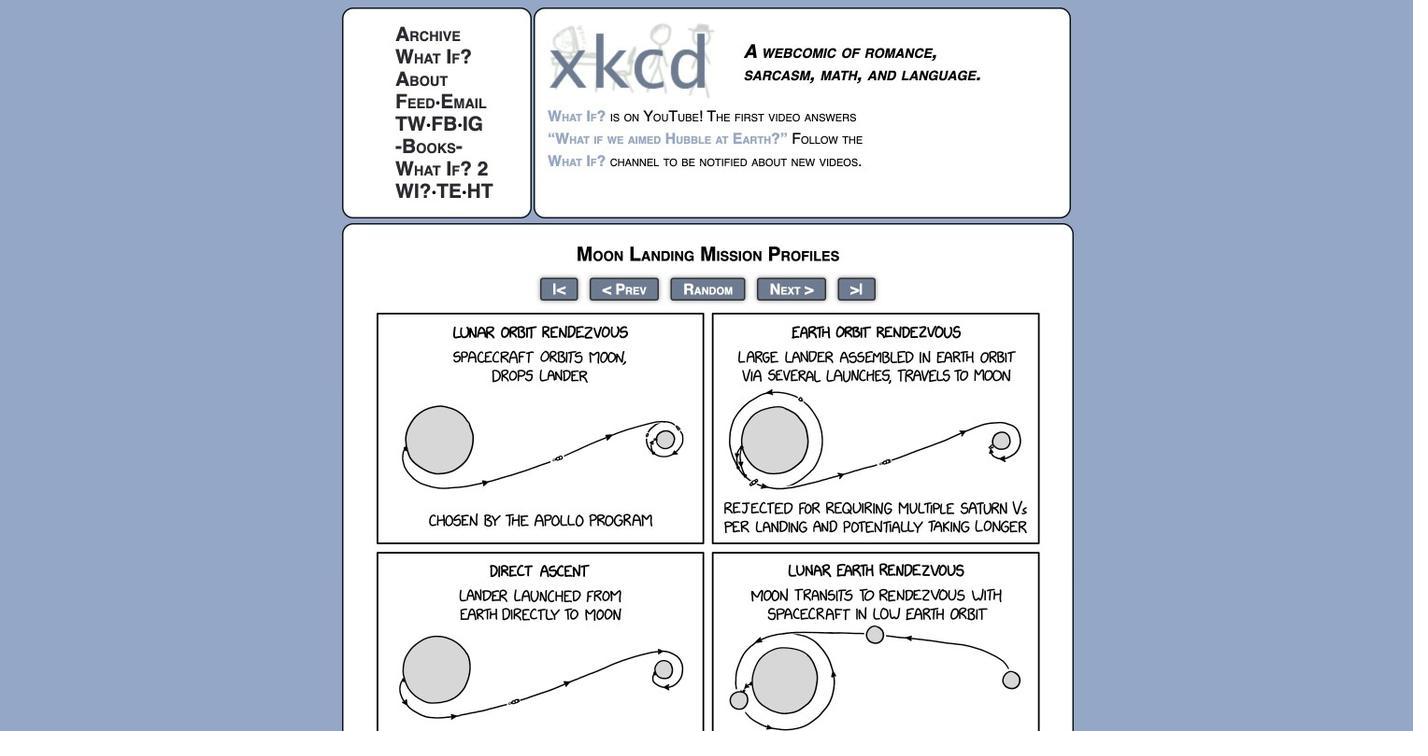 Task type: locate. For each thing, give the bounding box(es) containing it.
moon landing mission profiles image
[[376, 313, 1039, 732]]



Task type: describe. For each thing, give the bounding box(es) containing it.
xkcd.com logo image
[[548, 21, 721, 99]]



Task type: vqa. For each thing, say whether or not it's contained in the screenshot.
Selected Comics image
no



